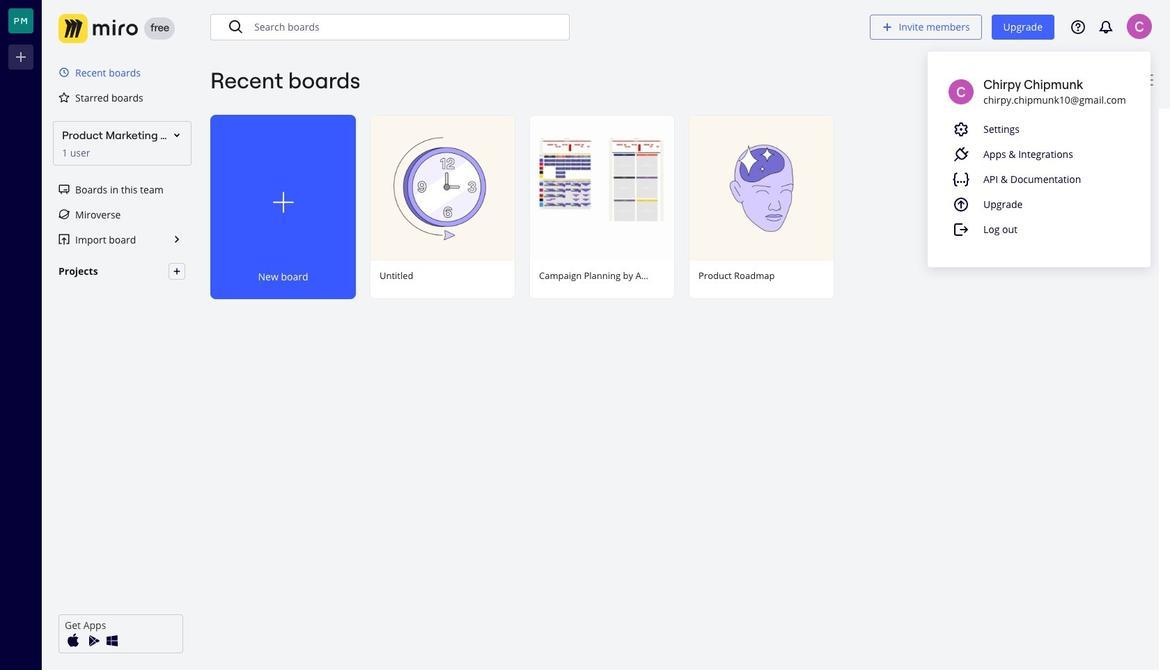 Task type: vqa. For each thing, say whether or not it's contained in the screenshot.
SPAGX image in current team section 'region'
yes



Task type: describe. For each thing, give the bounding box(es) containing it.
current team section region
[[50, 177, 194, 252]]

feed image
[[1098, 19, 1114, 36]]

user menu: chirpy chipmunk image
[[1127, 14, 1152, 39]]

Search boards text field
[[254, 15, 559, 40]]

learning center image
[[1071, 20, 1085, 34]]



Task type: locate. For each thing, give the bounding box(es) containing it.
user menu element
[[949, 77, 1130, 242]]

img image
[[59, 14, 138, 43], [65, 633, 81, 650], [84, 633, 101, 650], [104, 633, 120, 650]]

spagx image
[[228, 19, 244, 36], [953, 121, 969, 138], [646, 125, 663, 142], [953, 171, 969, 188], [59, 209, 70, 220], [59, 234, 70, 245], [173, 267, 181, 276]]

group
[[210, 115, 1153, 316]]

spagx image inside current team section region
[[59, 184, 70, 195]]

switch to product marketing team image
[[8, 8, 33, 33]]

create new board image
[[266, 132, 300, 273]]

spagx image
[[59, 92, 70, 103], [953, 146, 969, 163], [59, 184, 70, 195], [953, 221, 969, 238]]



